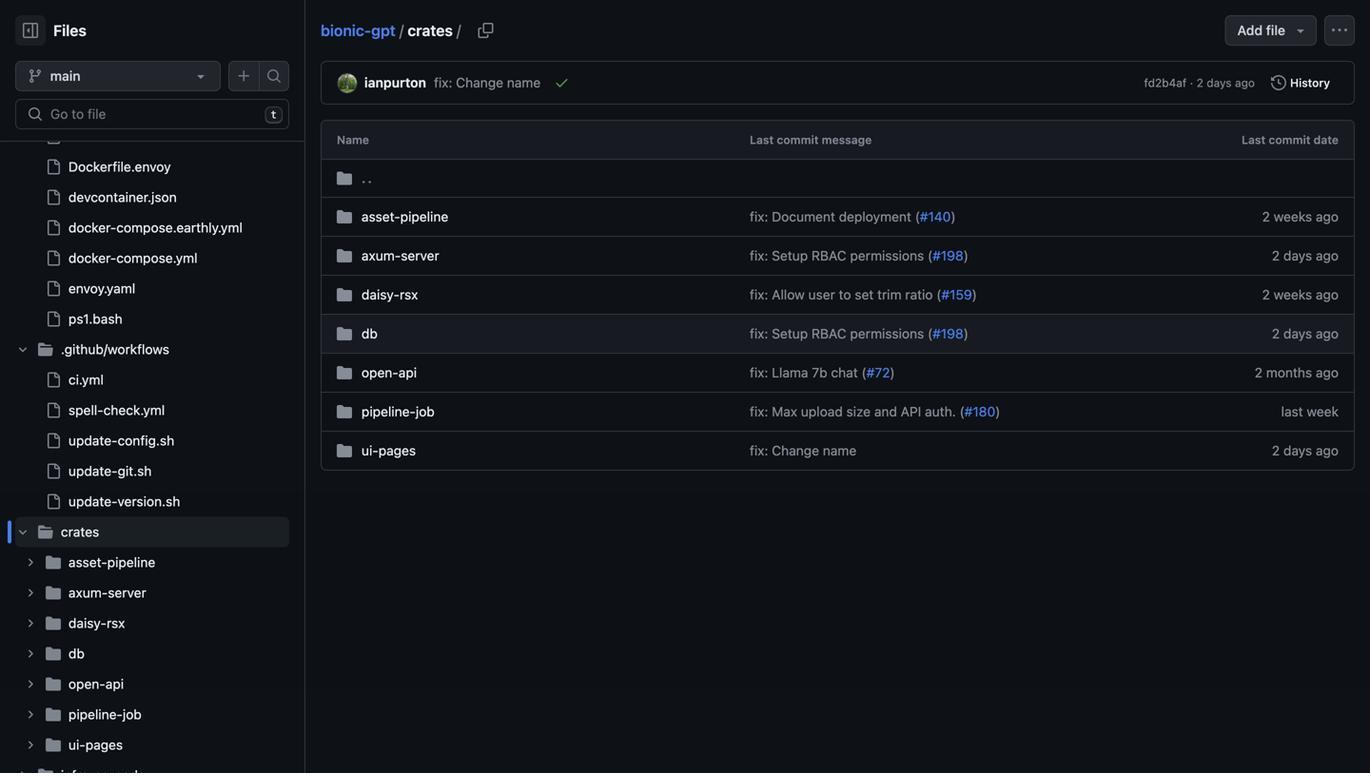 Task type: describe. For each thing, give the bounding box(es) containing it.
directory image for db
[[337, 326, 352, 342]]

ps1.bash
[[69, 311, 122, 327]]

#140 link
[[920, 209, 951, 225]]

#72 link
[[867, 365, 890, 381]]

0 vertical spatial pipeline-
[[362, 404, 416, 420]]

1 horizontal spatial asset-pipeline
[[362, 209, 448, 225]]

last for last commit message
[[750, 133, 774, 147]]

0 horizontal spatial fix: change name link
[[434, 75, 541, 90]]

chevron right image for asset-
[[25, 557, 36, 569]]

0 vertical spatial daisy-
[[362, 287, 400, 303]]

auth.
[[925, 404, 956, 420]]

rbac for db
[[812, 326, 847, 342]]

fix: max upload size and api auth. ( #180 )
[[750, 404, 1001, 420]]

file image for update-config.sh
[[46, 433, 61, 449]]

rbac for axum-server
[[812, 248, 847, 264]]

file directory fill image for axum-server
[[46, 586, 61, 601]]

0 vertical spatial crates
[[408, 21, 453, 39]]

days for ui-pages
[[1284, 443, 1312, 459]]

2 2 days ago from the top
[[1272, 326, 1339, 342]]

db inside group
[[69, 646, 85, 662]]

directory image for open-api
[[337, 365, 352, 381]]

#72
[[867, 365, 890, 381]]

2 / from the left
[[457, 21, 461, 39]]

) link for job
[[996, 404, 1001, 420]]

ianpurton link
[[364, 75, 426, 90]]

( right "deployment"
[[915, 209, 920, 225]]

docker-compose.yml
[[69, 250, 197, 266]]

1 horizontal spatial ui-
[[362, 443, 379, 459]]

file directory open fill image
[[38, 525, 53, 540]]

open-api inside group
[[69, 677, 124, 692]]

fix: llama 7b chat ( link
[[750, 365, 867, 381]]

1 vertical spatial fix: change name link
[[750, 443, 857, 459]]

chevron right image for daisy-
[[25, 618, 36, 629]]

Go to file text field
[[50, 100, 257, 128]]

last week
[[1281, 404, 1339, 420]]

workflows
[[108, 342, 169, 357]]

job inside group
[[123, 707, 142, 723]]

trim
[[877, 287, 902, 303]]

fix: setup rbac permissions ( link for axum-server
[[750, 248, 933, 264]]

0 vertical spatial ui-pages
[[362, 443, 416, 459]]

user
[[808, 287, 835, 303]]

name
[[337, 133, 369, 147]]

file image for envoy.yaml
[[46, 281, 61, 296]]

0 horizontal spatial name
[[507, 75, 541, 90]]

axum-server link
[[362, 248, 439, 264]]

envoy.yaml
[[69, 281, 135, 296]]

fix: for asset-pipeline
[[750, 209, 768, 225]]

#140
[[920, 209, 951, 225]]

0 horizontal spatial change
[[456, 75, 503, 90]]

ianpurton image
[[338, 74, 357, 93]]

update-config.sh
[[69, 433, 174, 449]]

dockerfile.envoy
[[69, 159, 171, 175]]

api
[[901, 404, 921, 420]]

chevron down image for .github/
[[17, 344, 29, 355]]

file directory fill image for ui-pages
[[46, 738, 61, 753]]

chevron right image for db
[[25, 648, 36, 660]]

week
[[1307, 404, 1339, 420]]

ui-pages link
[[362, 443, 416, 459]]

file image for ps1.bash
[[46, 312, 61, 327]]

0 vertical spatial pipeline
[[400, 209, 448, 225]]

llama
[[772, 365, 808, 381]]

2 weeks ago for fix: document deployment ( #140 )
[[1262, 209, 1339, 225]]

chevron right image for ui-pages
[[25, 740, 36, 751]]

asset-pipeline inside group
[[69, 555, 155, 570]]

size
[[847, 404, 871, 420]]

1 horizontal spatial change
[[772, 443, 819, 459]]

spell-check.yml
[[69, 403, 165, 418]]

ci.yml
[[69, 372, 104, 388]]

pipeline inside group
[[107, 555, 155, 570]]

git.sh
[[118, 463, 152, 479]]

2 weeks ago for fix: allow user to set trim ratio ( #159 )
[[1262, 287, 1339, 303]]

#198 for db
[[933, 326, 964, 342]]

2 for server
[[1272, 248, 1280, 264]]

devcontainer.json
[[69, 189, 177, 205]]

date
[[1314, 133, 1339, 147]]

#198 link for axum-server
[[933, 248, 964, 264]]

fix: for open-api
[[750, 365, 768, 381]]

bionic-gpt link
[[321, 21, 396, 39]]

0 vertical spatial pipeline-job
[[362, 404, 435, 420]]

file directory fill image for asset-pipeline
[[46, 555, 61, 570]]

version.sh
[[117, 494, 180, 510]]

config.sh
[[118, 433, 174, 449]]

axum-server inside group
[[69, 585, 146, 601]]

fd2b4af · 2 days ago
[[1144, 76, 1255, 89]]

allow
[[772, 287, 805, 303]]

last
[[1281, 404, 1303, 420]]

main
[[50, 68, 80, 84]]

0 vertical spatial pages
[[379, 443, 416, 459]]

dockerfile
[[69, 128, 131, 144]]

asset-pipeline link
[[362, 209, 448, 225]]

1 vertical spatial fix: change name
[[750, 443, 857, 459]]

1 horizontal spatial rsx
[[400, 287, 418, 303]]

bionic-gpt / crates /
[[321, 21, 461, 39]]

weeks for fix: document deployment ( #140 )
[[1274, 209, 1312, 225]]

2 for pipeline
[[1262, 209, 1270, 225]]

daisy-rsx link
[[362, 287, 418, 303]]

fix: allow user to set trim ratio ( link
[[750, 287, 942, 303]]

last commit message
[[750, 133, 872, 147]]

update-git.sh
[[69, 463, 152, 479]]

chat
[[831, 365, 858, 381]]

.github/ workflows
[[61, 342, 169, 357]]

fix: llama 7b chat ( #72 )
[[750, 365, 895, 381]]

0 vertical spatial daisy-rsx
[[362, 287, 418, 303]]

0 vertical spatial asset-
[[362, 209, 400, 225]]

.. link
[[337, 168, 1339, 188]]

fix: allow user to set trim ratio ( #159 )
[[750, 287, 977, 303]]

ago for pages
[[1316, 443, 1339, 459]]

last commit date
[[1242, 133, 1339, 147]]

days for db
[[1284, 326, 1312, 342]]

open-api link
[[362, 365, 417, 381]]

2 for rsx
[[1262, 287, 1270, 303]]

chevron right image for pipeline-
[[25, 709, 36, 721]]

file directory fill image for pipeline-job
[[46, 707, 61, 723]]

2 days ago for server
[[1272, 248, 1339, 264]]

ratio
[[905, 287, 933, 303]]

file image for spell-check.yml
[[46, 403, 61, 418]]

1 horizontal spatial job
[[416, 404, 435, 420]]

fix: document deployment ( link
[[750, 209, 920, 225]]

( down '#140'
[[928, 248, 933, 264]]

draggable pane splitter slider
[[303, 0, 307, 774]]

crates tree item
[[15, 517, 289, 761]]

upload
[[801, 404, 843, 420]]

pipeline- inside group
[[69, 707, 123, 723]]

setup for db
[[772, 326, 808, 342]]

·
[[1190, 76, 1193, 89]]

sc 9kayk9 0 image
[[337, 171, 352, 186]]

pipeline-job link
[[362, 404, 435, 420]]

compose.earthly.yml
[[116, 220, 243, 236]]

copy path image
[[478, 23, 493, 38]]

add file
[[1238, 22, 1286, 38]]

history
[[1290, 76, 1330, 89]]

0 vertical spatial open-api
[[362, 365, 417, 381]]

compose.yml
[[116, 250, 197, 266]]

#159
[[942, 287, 972, 303]]

days for axum-server
[[1284, 248, 1312, 264]]

set
[[855, 287, 874, 303]]

daisy-rsx inside 'crates' tree item
[[69, 616, 125, 631]]

side panel image
[[23, 23, 38, 38]]

fix: max upload size and api auth. ( link
[[750, 404, 965, 420]]

git branch image
[[28, 69, 43, 84]]

group containing dockerfile
[[15, 0, 289, 334]]

files
[[53, 21, 87, 39]]

2 days ago for pages
[[1272, 443, 1339, 459]]

( right "auth."
[[960, 404, 965, 420]]

main button
[[15, 61, 221, 91]]

triangle down image
[[1293, 23, 1308, 38]]

t
[[271, 109, 277, 121]]



Task type: locate. For each thing, give the bounding box(es) containing it.
fix: setup rbac permissions ( #198 ) for db
[[750, 326, 969, 342]]

#198 link up the #159
[[933, 248, 964, 264]]

last
[[750, 133, 774, 147], [1242, 133, 1266, 147]]

file directory fill image for db
[[46, 647, 61, 662]]

file directory fill image
[[46, 555, 61, 570], [46, 616, 61, 631], [46, 738, 61, 753], [38, 768, 53, 774]]

commit for message
[[777, 133, 819, 147]]

chevron down image inside 'crates' tree item
[[17, 527, 29, 538]]

crates
[[408, 21, 453, 39], [61, 524, 99, 540]]

pages inside group
[[85, 737, 123, 753]]

0 vertical spatial setup
[[772, 248, 808, 264]]

( right ratio
[[937, 287, 942, 303]]

db
[[362, 326, 378, 342], [69, 646, 85, 662]]

commit left date
[[1269, 133, 1311, 147]]

pipeline down the "update-version.sh"
[[107, 555, 155, 570]]

add file tooltip
[[228, 61, 259, 91]]

bionic-
[[321, 21, 371, 39]]

server down asset-pipeline link
[[401, 248, 439, 264]]

) link for server
[[964, 248, 969, 264]]

fix: document deployment ( #140 )
[[750, 209, 956, 225]]

fix: for axum-server
[[750, 248, 768, 264]]

1 horizontal spatial name
[[823, 443, 857, 459]]

2 for pages
[[1272, 443, 1280, 459]]

permissions for db
[[850, 326, 924, 342]]

group containing asset-pipeline
[[15, 548, 289, 761]]

fix: left max
[[750, 404, 768, 420]]

0 vertical spatial docker-
[[69, 220, 116, 236]]

3 file image from the top
[[46, 312, 61, 327]]

file image
[[46, 159, 61, 175], [46, 220, 61, 236], [46, 312, 61, 327], [46, 403, 61, 418], [46, 433, 61, 449], [46, 464, 61, 479]]

0 vertical spatial group
[[15, 0, 289, 334]]

api inside group
[[105, 677, 124, 692]]

fix: setup rbac permissions ( #198 ) for axum-server
[[750, 248, 969, 264]]

2 file directory fill image from the top
[[46, 647, 61, 662]]

2 directory image from the top
[[337, 404, 352, 420]]

1 horizontal spatial api
[[399, 365, 417, 381]]

directory image down sc 9kayk9 0 icon
[[337, 209, 352, 225]]

1 vertical spatial open-api
[[69, 677, 124, 692]]

directory image right draggable pane splitter slider
[[337, 365, 352, 381]]

4 file image from the top
[[46, 281, 61, 296]]

2 permissions from the top
[[850, 326, 924, 342]]

4 file image from the top
[[46, 403, 61, 418]]

1 docker- from the top
[[69, 220, 116, 236]]

directory image left daisy-rsx link on the top of the page
[[337, 287, 352, 303]]

more options image
[[1332, 23, 1347, 38]]

name
[[507, 75, 541, 90], [823, 443, 857, 459]]

file directory open fill image
[[38, 342, 53, 357]]

5 file image from the top
[[46, 373, 61, 388]]

0 horizontal spatial pipeline-
[[69, 707, 123, 723]]

document
[[772, 209, 835, 225]]

1 horizontal spatial asset-
[[362, 209, 400, 225]]

tree item containing .github/
[[15, 334, 289, 517]]

1 vertical spatial asset-pipeline
[[69, 555, 155, 570]]

1 vertical spatial 2 days ago
[[1272, 326, 1339, 342]]

gpt
[[371, 21, 396, 39]]

1 file image from the top
[[46, 129, 61, 144]]

fix: for pipeline-job
[[750, 404, 768, 420]]

1 file image from the top
[[46, 159, 61, 175]]

asset-pipeline
[[362, 209, 448, 225], [69, 555, 155, 570]]

#180
[[965, 404, 996, 420]]

file directory fill image
[[46, 586, 61, 601], [46, 647, 61, 662], [46, 677, 61, 692], [46, 707, 61, 723]]

directory image for pipeline-job
[[337, 404, 352, 420]]

2 vertical spatial update-
[[69, 494, 117, 510]]

0 horizontal spatial fix: change name
[[434, 75, 541, 90]]

file image for dockerfile
[[46, 129, 61, 144]]

fix:
[[434, 75, 452, 90], [750, 209, 768, 225], [750, 248, 768, 264], [750, 287, 768, 303], [750, 326, 768, 342], [750, 365, 768, 381], [750, 404, 768, 420], [750, 443, 768, 459]]

message
[[822, 133, 872, 147]]

2 weeks ago up 2 months ago
[[1262, 287, 1339, 303]]

file image down file directory open fill icon
[[46, 373, 61, 388]]

update- for version.sh
[[69, 494, 117, 510]]

1 vertical spatial update-
[[69, 463, 118, 479]]

file image for update-version.sh
[[46, 494, 61, 510]]

fix: down fix: llama 7b chat ( link
[[750, 443, 768, 459]]

rsx
[[400, 287, 418, 303], [107, 616, 125, 631]]

chevron down image for crates
[[17, 527, 29, 538]]

1 horizontal spatial axum-server
[[362, 248, 439, 264]]

2 commit from the left
[[1269, 133, 1311, 147]]

file image for dockerfile.envoy
[[46, 159, 61, 175]]

#159 link
[[942, 287, 972, 303]]

1 vertical spatial 2 weeks ago
[[1262, 287, 1339, 303]]

1 horizontal spatial pipeline-job
[[362, 404, 435, 420]]

0 vertical spatial open-
[[362, 365, 399, 381]]

1 chevron right image from the top
[[25, 557, 36, 569]]

name down fix: max upload size and api auth. ( link
[[823, 443, 857, 459]]

1 vertical spatial ui-
[[69, 737, 85, 753]]

chevron right image
[[25, 588, 36, 599], [25, 648, 36, 660], [25, 679, 36, 690], [25, 740, 36, 751], [17, 770, 29, 774]]

1 vertical spatial setup
[[772, 326, 808, 342]]

directory image right draggable pane splitter slider
[[337, 404, 352, 420]]

0 horizontal spatial rsx
[[107, 616, 125, 631]]

chevron down image left file directory open fill icon
[[17, 344, 29, 355]]

daisy- inside group
[[69, 616, 107, 631]]

docker- down devcontainer.json at the top of the page
[[69, 220, 116, 236]]

permissions
[[850, 248, 924, 264], [850, 326, 924, 342]]

check.yml
[[103, 403, 165, 418]]

group containing ci.yml
[[15, 365, 289, 517]]

fd2b4af link
[[1144, 74, 1187, 91]]

1 vertical spatial server
[[108, 585, 146, 601]]

change
[[456, 75, 503, 90], [772, 443, 819, 459]]

7b
[[812, 365, 828, 381]]

asset- down the "update-version.sh"
[[69, 555, 107, 570]]

last left message
[[750, 133, 774, 147]]

last left date
[[1242, 133, 1266, 147]]

ui-pages inside group
[[69, 737, 123, 753]]

months
[[1266, 365, 1312, 381]]

weeks down last commit date
[[1274, 209, 1312, 225]]

chevron right image for axum-server
[[25, 588, 36, 599]]

1 commit from the left
[[777, 133, 819, 147]]

file image for ci.yml
[[46, 373, 61, 388]]

1 vertical spatial group
[[15, 365, 289, 517]]

docker-compose.earthly.yml
[[69, 220, 243, 236]]

update- for git.sh
[[69, 463, 118, 479]]

commit
[[777, 133, 819, 147], [1269, 133, 1311, 147]]

setup up allow
[[772, 248, 808, 264]]

1 update- from the top
[[69, 433, 118, 449]]

to
[[839, 287, 851, 303]]

db link
[[362, 326, 378, 342]]

1 2 days ago from the top
[[1272, 248, 1339, 264]]

#198 link
[[933, 248, 964, 264], [933, 326, 964, 342]]

ago for pipeline
[[1316, 209, 1339, 225]]

fix: for db
[[750, 326, 768, 342]]

0 vertical spatial server
[[401, 248, 439, 264]]

crates right gpt
[[408, 21, 453, 39]]

0 horizontal spatial ui-
[[69, 737, 85, 753]]

1 vertical spatial rbac
[[812, 326, 847, 342]]

1 permissions from the top
[[850, 248, 924, 264]]

asset- down ..
[[362, 209, 400, 225]]

ianpurton
[[364, 75, 426, 90]]

1 directory image from the top
[[337, 209, 352, 225]]

server
[[401, 248, 439, 264], [108, 585, 146, 601]]

1 horizontal spatial crates
[[408, 21, 453, 39]]

commit for date
[[1269, 133, 1311, 147]]

1 vertical spatial name
[[823, 443, 857, 459]]

0 vertical spatial fix: change name
[[434, 75, 541, 90]]

#180 link
[[965, 404, 996, 420]]

commit left message
[[777, 133, 819, 147]]

api
[[399, 365, 417, 381], [105, 677, 124, 692]]

fix: setup rbac permissions ( #198 ) down fix: allow user to set trim ratio ( #159 )
[[750, 326, 969, 342]]

3 file image from the top
[[46, 251, 61, 266]]

3 chevron right image from the top
[[25, 709, 36, 721]]

ago for rsx
[[1316, 287, 1339, 303]]

1 horizontal spatial ui-pages
[[362, 443, 416, 459]]

open- inside group
[[69, 677, 105, 692]]

) link for rsx
[[972, 287, 977, 303]]

last for last commit date
[[1242, 133, 1266, 147]]

rsx inside group
[[107, 616, 125, 631]]

weeks for fix: allow user to set trim ratio ( #159 )
[[1274, 287, 1312, 303]]

fix: change name
[[434, 75, 541, 90], [750, 443, 857, 459]]

2 file image from the top
[[46, 220, 61, 236]]

1 vertical spatial chevron down image
[[17, 527, 29, 538]]

1 #198 link from the top
[[933, 248, 964, 264]]

0 horizontal spatial api
[[105, 677, 124, 692]]

spell-
[[69, 403, 103, 418]]

2 vertical spatial chevron right image
[[25, 709, 36, 721]]

update- down update-config.sh
[[69, 463, 118, 479]]

daisy-rsx
[[362, 287, 418, 303], [69, 616, 125, 631]]

) link for api
[[890, 365, 895, 381]]

search image
[[28, 107, 43, 122]]

0 horizontal spatial db
[[69, 646, 85, 662]]

2 for api
[[1255, 365, 1263, 381]]

0 horizontal spatial pages
[[85, 737, 123, 753]]

axum-server
[[362, 248, 439, 264], [69, 585, 146, 601]]

asset- inside group
[[69, 555, 107, 570]]

2 days ago
[[1272, 248, 1339, 264], [1272, 326, 1339, 342], [1272, 443, 1339, 459]]

0 horizontal spatial pipeline
[[107, 555, 155, 570]]

1 vertical spatial crates
[[61, 524, 99, 540]]

chevron right image
[[25, 557, 36, 569], [25, 618, 36, 629], [25, 709, 36, 721]]

daisy-
[[362, 287, 400, 303], [69, 616, 107, 631]]

4 directory image from the top
[[337, 365, 352, 381]]

1 chevron down image from the top
[[17, 344, 29, 355]]

1 vertical spatial weeks
[[1274, 287, 1312, 303]]

file image for docker-compose.earthly.yml
[[46, 220, 61, 236]]

weeks up 2 months ago
[[1274, 287, 1312, 303]]

1 vertical spatial #198
[[933, 326, 964, 342]]

file image up file directory open fill image
[[46, 494, 61, 510]]

setup for axum-server
[[772, 248, 808, 264]]

pipeline up axum-server link
[[400, 209, 448, 225]]

1 vertical spatial axum-
[[69, 585, 108, 601]]

0 vertical spatial axum-
[[362, 248, 401, 264]]

directory image left ui-pages link
[[337, 443, 352, 459]]

/ right gpt
[[399, 21, 404, 39]]

ago for server
[[1316, 248, 1339, 264]]

1 vertical spatial asset-
[[69, 555, 107, 570]]

0 vertical spatial chevron down image
[[17, 344, 29, 355]]

1 rbac from the top
[[812, 248, 847, 264]]

asset-pipeline down the "update-version.sh"
[[69, 555, 155, 570]]

1 horizontal spatial /
[[457, 21, 461, 39]]

fix: left document
[[750, 209, 768, 225]]

2 last from the left
[[1242, 133, 1266, 147]]

add file button
[[1225, 15, 1317, 46]]

1 vertical spatial ui-pages
[[69, 737, 123, 753]]

directory image for ui-pages
[[337, 443, 352, 459]]

1 weeks from the top
[[1274, 209, 1312, 225]]

.github/
[[61, 342, 108, 357]]

2 #198 from the top
[[933, 326, 964, 342]]

2 group from the top
[[15, 365, 289, 517]]

0 horizontal spatial axum-
[[69, 585, 108, 601]]

1 horizontal spatial fix: change name link
[[750, 443, 857, 459]]

#198 link for db
[[933, 326, 964, 342]]

file image for update-git.sh
[[46, 464, 61, 479]]

2 #198 link from the top
[[933, 326, 964, 342]]

file image left devcontainer.json at the top of the page
[[46, 190, 61, 205]]

history link
[[1263, 69, 1339, 96]]

2 months ago
[[1255, 365, 1339, 381]]

2 chevron down image from the top
[[17, 527, 29, 538]]

1 horizontal spatial server
[[401, 248, 439, 264]]

4 file directory fill image from the top
[[46, 707, 61, 723]]

setup up llama
[[772, 326, 808, 342]]

rbac down fix: document deployment ( "link"
[[812, 248, 847, 264]]

axum-server down the "update-version.sh"
[[69, 585, 146, 601]]

fix: change name down copy path image
[[434, 75, 541, 90]]

2 docker- from the top
[[69, 250, 116, 266]]

6 file image from the top
[[46, 464, 61, 479]]

rbac
[[812, 248, 847, 264], [812, 326, 847, 342]]

directory image
[[337, 209, 352, 225], [337, 248, 352, 264], [337, 287, 352, 303], [337, 365, 352, 381]]

2 2 weeks ago from the top
[[1262, 287, 1339, 303]]

3 group from the top
[[15, 548, 289, 761]]

0 vertical spatial update-
[[69, 433, 118, 449]]

0 vertical spatial db
[[362, 326, 378, 342]]

fix: setup rbac permissions ( link up the chat
[[750, 326, 933, 342]]

3 directory image from the top
[[337, 287, 352, 303]]

and
[[874, 404, 897, 420]]

0 horizontal spatial /
[[399, 21, 404, 39]]

rbac up fix: llama 7b chat ( #72 )
[[812, 326, 847, 342]]

2 fix: setup rbac permissions ( link from the top
[[750, 326, 933, 342]]

0 horizontal spatial daisy-
[[69, 616, 107, 631]]

pipeline-
[[362, 404, 416, 420], [69, 707, 123, 723]]

0 vertical spatial 2 days ago
[[1272, 248, 1339, 264]]

1 group from the top
[[15, 0, 289, 334]]

2 setup from the top
[[772, 326, 808, 342]]

check image
[[554, 75, 569, 90]]

1 vertical spatial pipeline-job
[[69, 707, 142, 723]]

fix: change name down max
[[750, 443, 857, 459]]

days
[[1207, 76, 1232, 89], [1284, 248, 1312, 264], [1284, 326, 1312, 342], [1284, 443, 1312, 459]]

2 weeks ago
[[1262, 209, 1339, 225], [1262, 287, 1339, 303]]

axum-
[[362, 248, 401, 264], [69, 585, 108, 601]]

file image left envoy.yaml
[[46, 281, 61, 296]]

ago
[[1235, 76, 1255, 89], [1316, 209, 1339, 225], [1316, 248, 1339, 264], [1316, 287, 1339, 303], [1316, 326, 1339, 342], [1316, 365, 1339, 381], [1316, 443, 1339, 459]]

3 directory image from the top
[[337, 443, 352, 459]]

ui- inside 'crates' tree item
[[69, 737, 85, 753]]

tree item
[[15, 334, 289, 517]]

fix: right ianpurton link
[[434, 75, 452, 90]]

1 vertical spatial db
[[69, 646, 85, 662]]

0 horizontal spatial ui-pages
[[69, 737, 123, 753]]

0 vertical spatial rsx
[[400, 287, 418, 303]]

2 weeks from the top
[[1274, 287, 1312, 303]]

0 horizontal spatial daisy-rsx
[[69, 616, 125, 631]]

1 directory image from the top
[[337, 326, 352, 342]]

1 2 weeks ago from the top
[[1262, 209, 1339, 225]]

5 file image from the top
[[46, 433, 61, 449]]

directory image left axum-server link
[[337, 248, 352, 264]]

directory image for asset-pipeline
[[337, 209, 352, 225]]

3 file directory fill image from the top
[[46, 677, 61, 692]]

ago for api
[[1316, 365, 1339, 381]]

update- down update-git.sh in the bottom of the page
[[69, 494, 117, 510]]

file image
[[46, 129, 61, 144], [46, 190, 61, 205], [46, 251, 61, 266], [46, 281, 61, 296], [46, 373, 61, 388], [46, 494, 61, 510]]

#198 up the #159
[[933, 248, 964, 264]]

1 fix: setup rbac permissions ( link from the top
[[750, 248, 933, 264]]

1 horizontal spatial pipeline
[[400, 209, 448, 225]]

asset-pipeline up axum-server link
[[362, 209, 448, 225]]

name left check image
[[507, 75, 541, 90]]

group for .github/
[[15, 365, 289, 517]]

weeks
[[1274, 209, 1312, 225], [1274, 287, 1312, 303]]

change down max
[[772, 443, 819, 459]]

2
[[1197, 76, 1204, 89], [1262, 209, 1270, 225], [1272, 248, 1280, 264], [1262, 287, 1270, 303], [1272, 326, 1280, 342], [1255, 365, 1263, 381], [1272, 443, 1280, 459]]

0 horizontal spatial asset-pipeline
[[69, 555, 155, 570]]

1 vertical spatial pipeline
[[107, 555, 155, 570]]

2 update- from the top
[[69, 463, 118, 479]]

1 #198 from the top
[[933, 248, 964, 264]]

add
[[1238, 22, 1263, 38]]

file directory fill image for open-api
[[46, 677, 61, 692]]

file directory fill image for daisy-rsx
[[46, 616, 61, 631]]

chevron down image left file directory open fill image
[[17, 527, 29, 538]]

2 weeks ago down last commit date
[[1262, 209, 1339, 225]]

permissions for axum-server
[[850, 248, 924, 264]]

server down the "update-version.sh"
[[108, 585, 146, 601]]

2 vertical spatial directory image
[[337, 443, 352, 459]]

1 vertical spatial open-
[[69, 677, 105, 692]]

0 horizontal spatial commit
[[777, 133, 819, 147]]

update- down spell-
[[69, 433, 118, 449]]

open-api
[[362, 365, 417, 381], [69, 677, 124, 692]]

1 vertical spatial daisy-rsx
[[69, 616, 125, 631]]

fix: change name link down max
[[750, 443, 857, 459]]

0 horizontal spatial axum-server
[[69, 585, 146, 601]]

2 fix: setup rbac permissions ( #198 ) from the top
[[750, 326, 969, 342]]

( down ratio
[[928, 326, 933, 342]]

( right the chat
[[862, 365, 867, 381]]

directory image left the db link
[[337, 326, 352, 342]]

directory image
[[337, 326, 352, 342], [337, 404, 352, 420], [337, 443, 352, 459]]

docker- for compose.earthly.yml
[[69, 220, 116, 236]]

fix: for daisy-rsx
[[750, 287, 768, 303]]

0 vertical spatial asset-pipeline
[[362, 209, 448, 225]]

fix: setup rbac permissions ( link up to
[[750, 248, 933, 264]]

1 file directory fill image from the top
[[46, 586, 61, 601]]

change down copy path image
[[456, 75, 503, 90]]

chevron down image
[[17, 344, 29, 355], [17, 527, 29, 538]]

1 vertical spatial chevron right image
[[25, 618, 36, 629]]

docker- for compose.yml
[[69, 250, 116, 266]]

0 horizontal spatial last
[[750, 133, 774, 147]]

group
[[15, 0, 289, 334], [15, 365, 289, 517], [15, 548, 289, 761]]

max
[[772, 404, 797, 420]]

directory image for daisy-rsx
[[337, 287, 352, 303]]

6 file image from the top
[[46, 494, 61, 510]]

0 vertical spatial weeks
[[1274, 209, 1312, 225]]

3 2 days ago from the top
[[1272, 443, 1339, 459]]

axum-server down asset-pipeline link
[[362, 248, 439, 264]]

1 / from the left
[[399, 21, 404, 39]]

0 horizontal spatial open-
[[69, 677, 105, 692]]

1 vertical spatial #198 link
[[933, 326, 964, 342]]

fix: up fix: llama 7b chat ( link
[[750, 326, 768, 342]]

..
[[362, 170, 374, 186]]

0 vertical spatial fix: change name link
[[434, 75, 541, 90]]

1 horizontal spatial fix: change name
[[750, 443, 857, 459]]

fix: change name link
[[434, 75, 541, 90], [750, 443, 857, 459]]

deployment
[[839, 209, 912, 225]]

fix: setup rbac permissions ( #198 )
[[750, 248, 969, 264], [750, 326, 969, 342]]

0 vertical spatial ui-
[[362, 443, 379, 459]]

file image left dockerfile
[[46, 129, 61, 144]]

add file image
[[236, 69, 252, 84]]

1 horizontal spatial db
[[362, 326, 378, 342]]

1 vertical spatial job
[[123, 707, 142, 723]]

fix: setup rbac permissions ( link
[[750, 248, 933, 264], [750, 326, 933, 342]]

0 horizontal spatial server
[[108, 585, 146, 601]]

2 file image from the top
[[46, 190, 61, 205]]

permissions down trim
[[850, 326, 924, 342]]

) link for pipeline
[[951, 209, 956, 225]]

#198 for axum-server
[[933, 248, 964, 264]]

crates inside tree item
[[61, 524, 99, 540]]

1 horizontal spatial commit
[[1269, 133, 1311, 147]]

permissions up trim
[[850, 248, 924, 264]]

fix: down fix: document deployment ( "link"
[[750, 248, 768, 264]]

file
[[1266, 22, 1286, 38]]

#198 down the #159
[[933, 326, 964, 342]]

crates right file directory open fill image
[[61, 524, 99, 540]]

search this repository image
[[266, 69, 282, 84]]

1 last from the left
[[750, 133, 774, 147]]

file image for devcontainer.json
[[46, 190, 61, 205]]

fix: change name link down copy path image
[[434, 75, 541, 90]]

fix: left llama
[[750, 365, 768, 381]]

pipeline-job inside group
[[69, 707, 142, 723]]

0 vertical spatial fix: setup rbac permissions ( link
[[750, 248, 933, 264]]

group for crates
[[15, 548, 289, 761]]

file image for docker-compose.yml
[[46, 251, 61, 266]]

0 vertical spatial #198 link
[[933, 248, 964, 264]]

1 vertical spatial axum-server
[[69, 585, 146, 601]]

directory image for axum-server
[[337, 248, 352, 264]]

fix: setup rbac permissions ( #198 ) up fix: allow user to set trim ratio ( #159 )
[[750, 248, 969, 264]]

axum- inside group
[[69, 585, 108, 601]]

docker- up envoy.yaml
[[69, 250, 116, 266]]

1 vertical spatial directory image
[[337, 404, 352, 420]]

file image left docker-compose.yml
[[46, 251, 61, 266]]

fix: left allow
[[750, 287, 768, 303]]

2 vertical spatial 2 days ago
[[1272, 443, 1339, 459]]

ui-
[[362, 443, 379, 459], [69, 737, 85, 753]]

update- for config.sh
[[69, 433, 118, 449]]

1 horizontal spatial axum-
[[362, 248, 401, 264]]

server inside group
[[108, 585, 146, 601]]

1 fix: setup rbac permissions ( #198 ) from the top
[[750, 248, 969, 264]]

2 chevron right image from the top
[[25, 618, 36, 629]]

0 vertical spatial name
[[507, 75, 541, 90]]

/ left copy path image
[[457, 21, 461, 39]]

3 update- from the top
[[69, 494, 117, 510]]

2 rbac from the top
[[812, 326, 847, 342]]

1 vertical spatial daisy-
[[69, 616, 107, 631]]

1 horizontal spatial open-
[[362, 365, 399, 381]]

#198 link down the #159
[[933, 326, 964, 342]]

fix: setup rbac permissions ( link for db
[[750, 326, 933, 342]]

pages
[[379, 443, 416, 459], [85, 737, 123, 753]]

#198
[[933, 248, 964, 264], [933, 326, 964, 342]]

0 vertical spatial directory image
[[337, 326, 352, 342]]

1 setup from the top
[[772, 248, 808, 264]]

fd2b4af
[[1144, 76, 1187, 89]]

update-version.sh
[[69, 494, 180, 510]]

2 directory image from the top
[[337, 248, 352, 264]]

1 horizontal spatial open-api
[[362, 365, 417, 381]]

history image
[[1271, 75, 1287, 90]]



Task type: vqa. For each thing, say whether or not it's contained in the screenshot.


